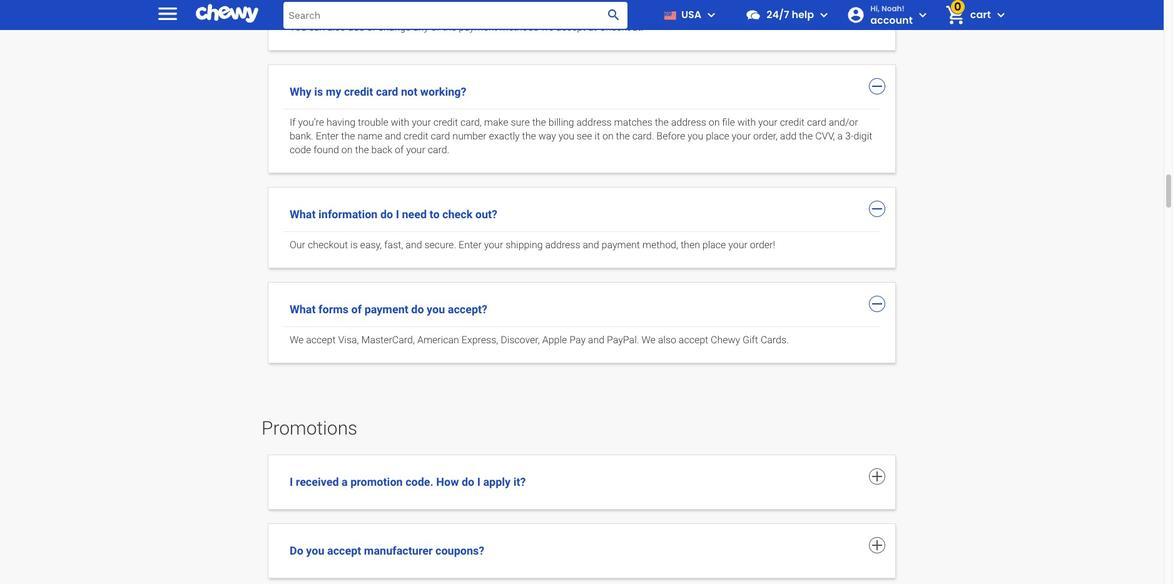 Task type: describe. For each thing, give the bounding box(es) containing it.
cart
[[971, 8, 991, 22]]

order!
[[750, 239, 775, 251]]

accept left chewy on the right of the page
[[679, 334, 709, 346]]

shipping
[[506, 239, 543, 251]]

0 vertical spatial enter
[[316, 130, 339, 142]]

card up cvv,
[[807, 116, 827, 128]]

any
[[413, 21, 429, 33]]

i received a promotion code. how do i apply it?
[[290, 476, 526, 489]]

hi, noah! account
[[871, 3, 913, 28]]

submit search image
[[607, 8, 622, 23]]

2 vertical spatial do
[[462, 476, 475, 489]]

you place your order, add the cvv, a 3-digit code found on the back of your card.
[[290, 130, 873, 156]]

discover,
[[501, 334, 540, 346]]

number
[[453, 130, 487, 142]]

see
[[577, 130, 592, 142]]

found
[[314, 144, 339, 156]]

you
[[290, 21, 307, 33]]

visa,
[[338, 334, 359, 346]]

card.
[[428, 144, 450, 156]]

of inside 'you place your order, add the cvv, a 3-digit code found on the back of your card.'
[[395, 144, 404, 156]]

promotions
[[262, 417, 358, 439]]

cards.
[[761, 334, 789, 346]]

cart menu image
[[994, 8, 1009, 23]]

order,
[[754, 130, 778, 142]]

it?
[[514, 476, 526, 489]]

account
[[871, 13, 913, 28]]

on inside 'you place your order, add the cvv, a 3-digit code found on the back of your card.'
[[342, 144, 353, 156]]

the down 'sure' on the left
[[522, 130, 536, 142]]

you're
[[298, 116, 324, 128]]

1 we from the left
[[290, 334, 304, 346]]

you inside 'you place your order, add the cvv, a 3-digit code found on the back of your card.'
[[688, 130, 704, 142]]

if you're having trouble with your credit card,
[[290, 116, 482, 128]]

accept left visa,
[[306, 334, 336, 346]]

need
[[402, 208, 427, 221]]

make
[[484, 116, 509, 128]]

0 horizontal spatial do
[[380, 208, 393, 221]]

checkout
[[308, 239, 348, 251]]

easy,
[[360, 239, 382, 251]]

matches
[[614, 116, 653, 128]]

1 vertical spatial do
[[411, 303, 424, 316]]

0 horizontal spatial of
[[351, 303, 362, 316]]

1 horizontal spatial i
[[396, 208, 399, 221]]

my
[[326, 85, 341, 98]]

why is my credit card not working?
[[290, 85, 467, 98]]

you can also add or
[[290, 21, 376, 33]]

manufacturer
[[364, 544, 433, 558]]

pay
[[570, 334, 586, 346]]

way
[[539, 130, 556, 142]]

your left "order!"
[[729, 239, 748, 251]]

received
[[296, 476, 339, 489]]

change
[[379, 21, 411, 33]]

0 horizontal spatial i
[[290, 476, 293, 489]]

checkout.
[[599, 21, 643, 33]]

ba
[[290, 130, 301, 142]]

code.
[[406, 476, 434, 489]]

secure.
[[425, 239, 456, 251]]

code
[[290, 144, 311, 156]]

0 vertical spatial of
[[431, 21, 440, 33]]

usa
[[682, 8, 702, 22]]

0 horizontal spatial is
[[314, 85, 323, 98]]

not
[[401, 85, 418, 98]]

n
[[301, 130, 306, 142]]

why
[[290, 85, 312, 98]]

apple
[[542, 334, 567, 346]]

Product search field
[[284, 2, 628, 28]]

sure
[[511, 116, 530, 128]]

your left shipping
[[484, 239, 503, 251]]

you down billing
[[559, 130, 574, 142]]

1 vertical spatial place
[[703, 239, 726, 251]]

chewy
[[711, 334, 740, 346]]

cart link
[[941, 0, 991, 30]]

billing
[[549, 116, 574, 128]]

chewy home image
[[196, 0, 258, 27]]

2 we from the left
[[642, 334, 656, 346]]

check
[[443, 208, 473, 221]]

account menu image
[[916, 8, 931, 23]]

before
[[657, 130, 685, 142]]

american
[[417, 334, 459, 346]]

having
[[327, 116, 356, 128]]

information
[[319, 208, 378, 221]]

24/7
[[767, 8, 790, 22]]

0 vertical spatial also
[[327, 21, 346, 33]]

paypal.
[[607, 334, 639, 346]]

he name and credit card
[[345, 130, 450, 142]]

can
[[309, 21, 325, 33]]

method,
[[643, 239, 678, 251]]

the right any
[[443, 21, 457, 33]]

do
[[290, 544, 303, 558]]

Search text field
[[284, 2, 628, 28]]

24/7 help
[[767, 8, 814, 22]]

cvv,
[[816, 130, 835, 142]]

noah!
[[882, 3, 905, 14]]

the down matches
[[616, 130, 630, 142]]

0 horizontal spatial menu image
[[155, 1, 180, 26]]



Task type: locate. For each thing, give the bounding box(es) containing it.
of
[[431, 21, 440, 33], [395, 144, 404, 156], [351, 303, 362, 316]]

promotion
[[351, 476, 403, 489]]

out?
[[475, 208, 498, 221]]

2 horizontal spatial payment
[[602, 239, 640, 251]]

payment up mastercard, on the bottom left of page
[[365, 303, 409, 316]]

1 horizontal spatial is
[[350, 239, 358, 251]]

way you see it on the card
[[539, 130, 652, 142]]

on left file
[[709, 116, 720, 128]]

n k.
[[301, 130, 313, 142]]

1 vertical spatial also
[[658, 334, 677, 346]]

what for what forms of payment do you accept?
[[290, 303, 316, 316]]

0 vertical spatial payment
[[459, 21, 497, 33]]

2 horizontal spatial of
[[431, 21, 440, 33]]

1 vertical spatial on
[[603, 130, 614, 142]]

credit up card.
[[404, 130, 428, 142]]

1 horizontal spatial with
[[738, 116, 756, 128]]

1 vertical spatial add
[[780, 130, 797, 142]]

0 vertical spatial on
[[709, 116, 720, 128]]

your up order,
[[759, 116, 778, 128]]

1 vertical spatial enter
[[459, 239, 482, 251]]

is left my
[[314, 85, 323, 98]]

express,
[[462, 334, 498, 346]]

0 horizontal spatial enter
[[316, 130, 339, 142]]

i left need
[[396, 208, 399, 221]]

of down he name and credit card
[[395, 144, 404, 156]]

1 horizontal spatial add
[[780, 130, 797, 142]]

/or ba
[[290, 116, 858, 142]]

address right shipping
[[545, 239, 581, 251]]

0 vertical spatial is
[[314, 85, 323, 98]]

you right do
[[306, 544, 325, 558]]

menu image inside usa popup button
[[704, 8, 719, 23]]

i left apply
[[477, 476, 481, 489]]

address up way you see it on the card
[[577, 116, 612, 128]]

a inside 'you place your order, add the cvv, a 3-digit code found on the back of your card.'
[[838, 130, 843, 142]]

0 horizontal spatial add
[[348, 21, 365, 33]]

or
[[367, 21, 376, 33]]

a
[[838, 130, 843, 142], [342, 476, 348, 489]]

trouble
[[358, 116, 389, 128]]

address up before
[[671, 116, 706, 128]]

coupons?
[[436, 544, 485, 558]]

0 vertical spatial what
[[290, 208, 316, 221]]

what left the 'forms'
[[290, 303, 316, 316]]

card up card.
[[431, 130, 450, 142]]

2 horizontal spatial do
[[462, 476, 475, 489]]

menu image left the chewy home image
[[155, 1, 180, 26]]

what forms of payment do you accept?
[[290, 303, 488, 316]]

methods
[[500, 21, 539, 33]]

card left the not
[[376, 85, 398, 98]]

0 horizontal spatial a
[[342, 476, 348, 489]]

1 horizontal spatial menu image
[[704, 8, 719, 23]]

you up american
[[427, 303, 445, 316]]

accept left the at
[[556, 21, 586, 33]]

chewy support image
[[746, 7, 762, 23]]

0 vertical spatial do
[[380, 208, 393, 221]]

is left easy,
[[350, 239, 358, 251]]

payment for any of the payment methods we accept at checkout.
[[459, 21, 497, 33]]

k.
[[306, 130, 313, 142]]

add right order,
[[780, 130, 797, 142]]

place
[[706, 130, 730, 142], [703, 239, 726, 251]]

1 horizontal spatial on
[[603, 130, 614, 142]]

1 vertical spatial what
[[290, 303, 316, 316]]

0 horizontal spatial on
[[342, 144, 353, 156]]

file
[[722, 116, 735, 128]]

credit right my
[[344, 85, 373, 98]]

also right paypal. on the right
[[658, 334, 677, 346]]

address
[[577, 116, 612, 128], [671, 116, 706, 128], [545, 239, 581, 251]]

.
[[652, 130, 654, 142]]

2 horizontal spatial i
[[477, 476, 481, 489]]

a left 3- on the top of the page
[[838, 130, 843, 142]]

exactly the
[[489, 130, 536, 142]]

1 vertical spatial is
[[350, 239, 358, 251]]

we left visa,
[[290, 334, 304, 346]]

the left cvv,
[[799, 130, 813, 142]]

1 horizontal spatial of
[[395, 144, 404, 156]]

if
[[290, 116, 296, 128]]

fast,
[[384, 239, 403, 251]]

2 with from the left
[[738, 116, 756, 128]]

help menu image
[[817, 8, 832, 23]]

payment left method,
[[602, 239, 640, 251]]

it
[[595, 130, 600, 142]]

at
[[588, 21, 597, 33]]

what up our
[[290, 208, 316, 221]]

accept?
[[448, 303, 488, 316]]

payment for what forms of payment do you accept?
[[365, 303, 409, 316]]

2 horizontal spatial on
[[709, 116, 720, 128]]

hi,
[[871, 3, 880, 14]]

1 horizontal spatial payment
[[459, 21, 497, 33]]

your down file
[[732, 130, 751, 142]]

0 vertical spatial add
[[348, 21, 365, 33]]

we
[[541, 21, 554, 33]]

place inside 'you place your order, add the cvv, a 3-digit code found on the back of your card.'
[[706, 130, 730, 142]]

add
[[348, 21, 365, 33], [780, 130, 797, 142]]

the up before
[[655, 116, 669, 128]]

what
[[290, 208, 316, 221], [290, 303, 316, 316]]

payment left methods
[[459, 21, 497, 33]]

on right it
[[603, 130, 614, 142]]

name
[[358, 130, 383, 142]]

apply
[[483, 476, 511, 489]]

card
[[376, 85, 398, 98], [807, 116, 827, 128], [431, 130, 450, 142], [633, 130, 652, 142]]

then
[[681, 239, 700, 251]]

0 horizontal spatial payment
[[365, 303, 409, 316]]

1 with from the left
[[391, 116, 409, 128]]

do left need
[[380, 208, 393, 221]]

1 vertical spatial payment
[[602, 239, 640, 251]]

add left or
[[348, 21, 365, 33]]

1 horizontal spatial do
[[411, 303, 424, 316]]

i
[[396, 208, 399, 221], [290, 476, 293, 489], [477, 476, 481, 489]]

working?
[[420, 85, 467, 98]]

on down he
[[342, 144, 353, 156]]

place right then
[[703, 239, 726, 251]]

t
[[341, 130, 345, 142]]

the up way
[[532, 116, 546, 128]]

is
[[314, 85, 323, 98], [350, 239, 358, 251]]

back
[[371, 144, 392, 156]]

you right before
[[688, 130, 704, 142]]

do you accept manufacturer coupons?
[[290, 544, 485, 558]]

2 vertical spatial on
[[342, 144, 353, 156]]

with
[[391, 116, 409, 128], [738, 116, 756, 128]]

make sure the billing address matches the address on file with your credit card and
[[484, 116, 845, 128]]

enter right secure.
[[459, 239, 482, 251]]

/or
[[845, 116, 858, 128]]

0 horizontal spatial with
[[391, 116, 409, 128]]

your left card.
[[406, 144, 425, 156]]

credit left the card,
[[434, 116, 458, 128]]

you
[[559, 130, 574, 142], [688, 130, 704, 142], [427, 303, 445, 316], [306, 544, 325, 558]]

gift
[[743, 334, 759, 346]]

the down name
[[355, 144, 369, 156]]

0 vertical spatial place
[[706, 130, 730, 142]]

also right can
[[327, 21, 346, 33]]

24/7 help link
[[741, 0, 814, 30]]

what for what information do i need to check out?
[[290, 208, 316, 221]]

he
[[345, 130, 355, 142]]

to
[[430, 208, 440, 221]]

2 vertical spatial of
[[351, 303, 362, 316]]

accept right do
[[327, 544, 361, 558]]

help
[[792, 8, 814, 22]]

enter
[[316, 130, 339, 142], [459, 239, 482, 251]]

on
[[709, 116, 720, 128], [603, 130, 614, 142], [342, 144, 353, 156]]

your up he name and credit card
[[412, 116, 431, 128]]

1 horizontal spatial a
[[838, 130, 843, 142]]

credit left the /or on the right of page
[[780, 116, 805, 128]]

a right received
[[342, 476, 348, 489]]

i left received
[[290, 476, 293, 489]]

0 horizontal spatial also
[[327, 21, 346, 33]]

menu image
[[155, 1, 180, 26], [704, 8, 719, 23]]

we accept visa, mastercard, american express, discover, apple pay and paypal. we also accept chewy gift cards.
[[290, 334, 789, 346]]

do right how
[[462, 476, 475, 489]]

do up american
[[411, 303, 424, 316]]

mastercard,
[[361, 334, 415, 346]]

what information do i need to check out?
[[290, 208, 498, 221]]

forms
[[319, 303, 349, 316]]

with right file
[[738, 116, 756, 128]]

card,
[[461, 116, 482, 128]]

0 horizontal spatial we
[[290, 334, 304, 346]]

we right paypal. on the right
[[642, 334, 656, 346]]

3-
[[845, 130, 854, 142]]

also
[[327, 21, 346, 33], [658, 334, 677, 346]]

do
[[380, 208, 393, 221], [411, 303, 424, 316], [462, 476, 475, 489]]

menu image right usa
[[704, 8, 719, 23]]

our checkout is easy, fast, and secure. enter your shipping address and payment method, then place your order!
[[290, 239, 775, 251]]

how
[[436, 476, 459, 489]]

add inside 'you place your order, add the cvv, a 3-digit code found on the back of your card.'
[[780, 130, 797, 142]]

2 vertical spatial payment
[[365, 303, 409, 316]]

1 horizontal spatial enter
[[459, 239, 482, 251]]

digit
[[854, 130, 873, 142]]

0 vertical spatial a
[[838, 130, 843, 142]]

our
[[290, 239, 305, 251]]

any of the payment methods we accept at checkout.
[[413, 21, 643, 33]]

of right any
[[431, 21, 440, 33]]

1 vertical spatial a
[[342, 476, 348, 489]]

and
[[829, 116, 845, 128], [385, 130, 401, 142], [406, 239, 422, 251], [583, 239, 599, 251], [588, 334, 605, 346]]

of right the 'forms'
[[351, 303, 362, 316]]

enter up the found
[[316, 130, 339, 142]]

place down file
[[706, 130, 730, 142]]

we
[[290, 334, 304, 346], [642, 334, 656, 346]]

1 horizontal spatial also
[[658, 334, 677, 346]]

1 vertical spatial of
[[395, 144, 404, 156]]

2 what from the top
[[290, 303, 316, 316]]

with up he name and credit card
[[391, 116, 409, 128]]

1 what from the top
[[290, 208, 316, 221]]

card down matches
[[633, 130, 652, 142]]

1 horizontal spatial we
[[642, 334, 656, 346]]

items image
[[945, 4, 967, 26]]



Task type: vqa. For each thing, say whether or not it's contained in the screenshot.
WAY YOU SEE IT ON THE CARD on the top of page
yes



